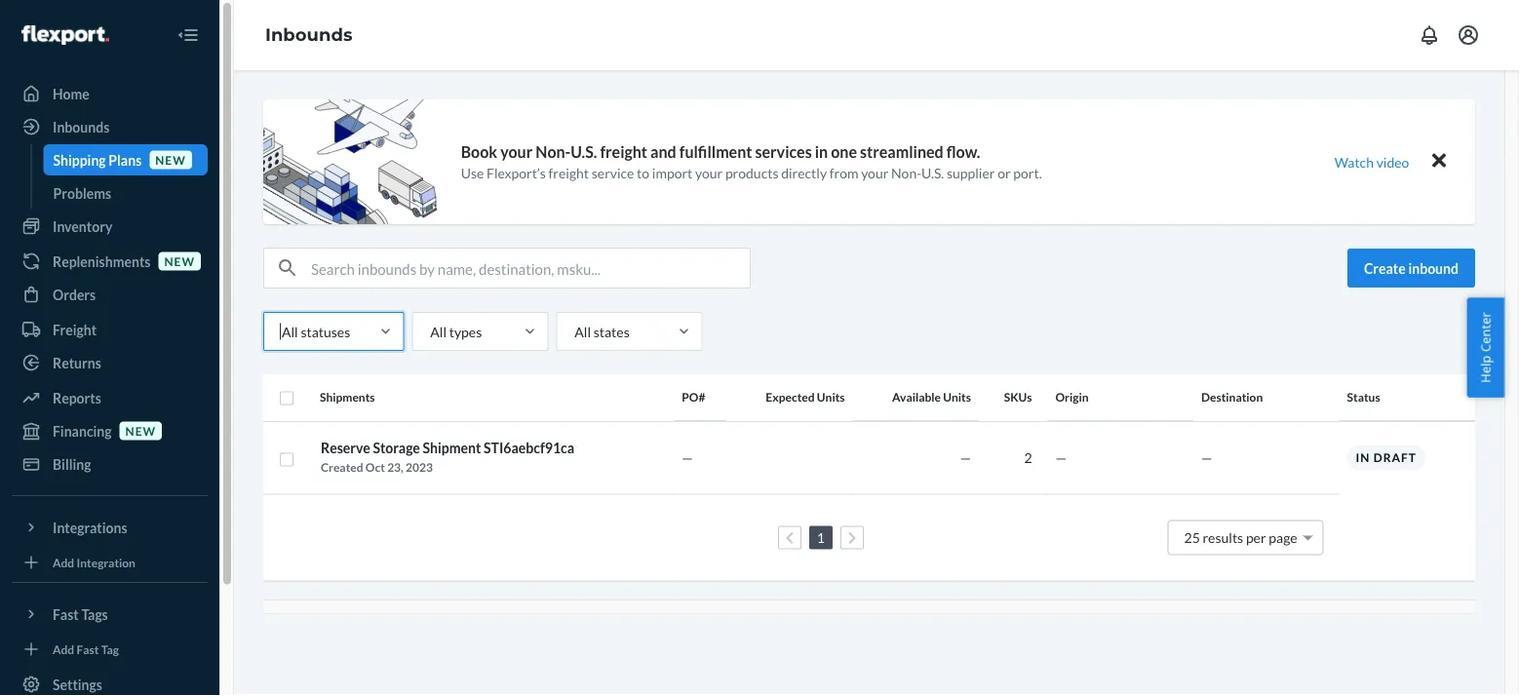 Task type: locate. For each thing, give the bounding box(es) containing it.
0 vertical spatial new
[[155, 153, 186, 167]]

all left states
[[575, 323, 591, 340]]

1 vertical spatial new
[[164, 254, 195, 268]]

service
[[592, 165, 634, 181]]

new
[[155, 153, 186, 167], [164, 254, 195, 268], [125, 424, 156, 438]]

add for add fast tag
[[53, 642, 74, 656]]

problems link
[[43, 177, 208, 209]]

Search inbounds by name, destination, msku... text field
[[311, 249, 750, 288]]

square image
[[279, 452, 294, 467]]

0 horizontal spatial all
[[282, 323, 298, 340]]

inbounds link
[[265, 24, 352, 45], [12, 111, 208, 142]]

destination
[[1201, 390, 1263, 404]]

status
[[1347, 390, 1380, 404]]

returns link
[[12, 347, 208, 378]]

open account menu image
[[1457, 23, 1480, 47]]

your
[[500, 142, 533, 161], [695, 165, 723, 181], [861, 165, 889, 181]]

—
[[682, 450, 693, 466], [960, 450, 971, 466], [1056, 450, 1067, 466], [1201, 450, 1213, 466]]

new down reports "link"
[[125, 424, 156, 438]]

help center
[[1477, 312, 1494, 383]]

1 vertical spatial u.s.
[[921, 165, 944, 181]]

u.s.
[[571, 142, 597, 161], [921, 165, 944, 181]]

flexport logo image
[[21, 25, 109, 45]]

— down destination
[[1201, 450, 1213, 466]]

units
[[817, 390, 845, 404], [943, 390, 971, 404]]

in
[[815, 142, 828, 161]]

open notifications image
[[1418, 23, 1441, 47]]

flexport's
[[487, 165, 546, 181]]

1 units from the left
[[817, 390, 845, 404]]

add left integration
[[53, 555, 74, 569]]

expected units
[[766, 390, 845, 404]]

u.s. up service
[[571, 142, 597, 161]]

fast tags
[[53, 606, 108, 623]]

home link
[[12, 78, 208, 109]]

add
[[53, 555, 74, 569], [53, 642, 74, 656]]

units for expected units
[[817, 390, 845, 404]]

inbound
[[1408, 260, 1459, 276]]

0 horizontal spatial inbounds
[[53, 118, 110, 135]]

units right available
[[943, 390, 971, 404]]

to
[[637, 165, 650, 181]]

freight
[[600, 142, 647, 161], [549, 165, 589, 181]]

— right 2
[[1056, 450, 1067, 466]]

1 vertical spatial add
[[53, 642, 74, 656]]

2 units from the left
[[943, 390, 971, 404]]

add integration link
[[12, 551, 208, 574]]

non-
[[536, 142, 571, 161], [891, 165, 921, 181]]

1 horizontal spatial all
[[430, 323, 447, 340]]

tag
[[101, 642, 119, 656]]

sti6aebcf91ca
[[484, 440, 574, 456]]

all types
[[430, 323, 482, 340]]

1 horizontal spatial your
[[695, 165, 723, 181]]

u.s. down the "streamlined"
[[921, 165, 944, 181]]

freight up service
[[600, 142, 647, 161]]

units right expected
[[817, 390, 845, 404]]

orders
[[53, 286, 96, 303]]

oct
[[366, 460, 385, 474]]

new up orders link
[[164, 254, 195, 268]]

shipping plans
[[53, 152, 142, 168]]

inventory
[[53, 218, 112, 235]]

0 horizontal spatial u.s.
[[571, 142, 597, 161]]

square image
[[279, 391, 294, 406]]

your down fulfillment
[[695, 165, 723, 181]]

non- down the "streamlined"
[[891, 165, 921, 181]]

all statuses
[[282, 323, 350, 340]]

your right from
[[861, 165, 889, 181]]

non- up flexport's
[[536, 142, 571, 161]]

new right plans
[[155, 153, 186, 167]]

1 all from the left
[[282, 323, 298, 340]]

1 vertical spatial inbounds link
[[12, 111, 208, 142]]

0 horizontal spatial freight
[[549, 165, 589, 181]]

0 vertical spatial add
[[53, 555, 74, 569]]

page
[[1269, 529, 1297, 546]]

0 vertical spatial fast
[[53, 606, 79, 623]]

add up settings
[[53, 642, 74, 656]]

1 horizontal spatial freight
[[600, 142, 647, 161]]

1 add from the top
[[53, 555, 74, 569]]

your up flexport's
[[500, 142, 533, 161]]

in
[[1356, 451, 1370, 465]]

0 horizontal spatial inbounds link
[[12, 111, 208, 142]]

all left statuses
[[282, 323, 298, 340]]

— down po# at the left bottom of page
[[682, 450, 693, 466]]

1 horizontal spatial units
[[943, 390, 971, 404]]

1 horizontal spatial non-
[[891, 165, 921, 181]]

fast left tags
[[53, 606, 79, 623]]

3 all from the left
[[575, 323, 591, 340]]

0 vertical spatial non-
[[536, 142, 571, 161]]

25 results per page option
[[1184, 529, 1297, 546]]

1 horizontal spatial inbounds
[[265, 24, 352, 45]]

1 horizontal spatial inbounds link
[[265, 24, 352, 45]]

2 add from the top
[[53, 642, 74, 656]]

0 vertical spatial inbounds
[[265, 24, 352, 45]]

and
[[650, 142, 676, 161]]

2 horizontal spatial all
[[575, 323, 591, 340]]

states
[[593, 323, 630, 340]]

25
[[1184, 529, 1200, 546]]

— left 2
[[960, 450, 971, 466]]

flow.
[[947, 142, 980, 161]]

2 all from the left
[[430, 323, 447, 340]]

shipment
[[423, 440, 481, 456]]

3 — from the left
[[1056, 450, 1067, 466]]

streamlined
[[860, 142, 944, 161]]

0 horizontal spatial your
[[500, 142, 533, 161]]

2 — from the left
[[960, 450, 971, 466]]

all
[[282, 323, 298, 340], [430, 323, 447, 340], [575, 323, 591, 340]]

0 horizontal spatial non-
[[536, 142, 571, 161]]

0 horizontal spatial units
[[817, 390, 845, 404]]

plans
[[109, 152, 142, 168]]

all left types
[[430, 323, 447, 340]]

skus
[[1004, 390, 1032, 404]]

fast left tag
[[77, 642, 99, 656]]

2 vertical spatial new
[[125, 424, 156, 438]]

freight left service
[[549, 165, 589, 181]]

2023
[[406, 460, 433, 474]]

fast inside dropdown button
[[53, 606, 79, 623]]



Task type: describe. For each thing, give the bounding box(es) containing it.
integration
[[77, 555, 135, 569]]

new for shipping plans
[[155, 153, 186, 167]]

settings link
[[12, 669, 208, 695]]

fulfillment
[[679, 142, 752, 161]]

watch
[[1335, 154, 1374, 170]]

add fast tag link
[[12, 638, 208, 661]]

po#
[[682, 390, 705, 404]]

1 link
[[813, 529, 829, 546]]

freight link
[[12, 314, 208, 345]]

all states
[[575, 323, 630, 340]]

origin
[[1056, 390, 1089, 404]]

draft
[[1374, 451, 1417, 465]]

port.
[[1013, 165, 1042, 181]]

0 vertical spatial freight
[[600, 142, 647, 161]]

23,
[[387, 460, 403, 474]]

inventory link
[[12, 211, 208, 242]]

from
[[830, 165, 858, 181]]

created
[[321, 460, 363, 474]]

1 — from the left
[[682, 450, 693, 466]]

chevron right image
[[848, 531, 856, 545]]

shipments
[[320, 390, 375, 404]]

0 vertical spatial u.s.
[[571, 142, 597, 161]]

reports
[[53, 390, 101, 406]]

reports link
[[12, 382, 208, 413]]

tags
[[81, 606, 108, 623]]

chevron left image
[[785, 531, 794, 545]]

integrations
[[53, 519, 127, 536]]

home
[[53, 85, 90, 102]]

fast tags button
[[12, 599, 208, 630]]

25 results per page
[[1184, 529, 1297, 546]]

add fast tag
[[53, 642, 119, 656]]

watch video button
[[1321, 148, 1423, 176]]

0 vertical spatial inbounds link
[[265, 24, 352, 45]]

problems
[[53, 185, 111, 201]]

types
[[449, 323, 482, 340]]

or
[[998, 165, 1011, 181]]

available
[[892, 390, 941, 404]]

results
[[1203, 529, 1243, 546]]

available units
[[892, 390, 971, 404]]

financing
[[53, 423, 112, 439]]

2 horizontal spatial your
[[861, 165, 889, 181]]

returns
[[53, 354, 101, 371]]

services
[[755, 142, 812, 161]]

help
[[1477, 355, 1494, 383]]

book
[[461, 142, 497, 161]]

all for all types
[[430, 323, 447, 340]]

directly
[[781, 165, 827, 181]]

replenishments
[[53, 253, 151, 270]]

reserve storage shipment sti6aebcf91ca created oct 23, 2023
[[321, 440, 574, 474]]

one
[[831, 142, 857, 161]]

create
[[1364, 260, 1406, 276]]

shipping
[[53, 152, 106, 168]]

1
[[817, 529, 825, 546]]

freight
[[53, 321, 97, 338]]

billing link
[[12, 449, 208, 480]]

per
[[1246, 529, 1266, 546]]

create inbound
[[1364, 260, 1459, 276]]

watch video
[[1335, 154, 1409, 170]]

create inbound button
[[1347, 249, 1475, 288]]

storage
[[373, 440, 420, 456]]

1 vertical spatial fast
[[77, 642, 99, 656]]

use
[[461, 165, 484, 181]]

new for financing
[[125, 424, 156, 438]]

add integration
[[53, 555, 135, 569]]

1 vertical spatial non-
[[891, 165, 921, 181]]

products
[[725, 165, 779, 181]]

1 vertical spatial freight
[[549, 165, 589, 181]]

settings
[[53, 676, 102, 693]]

add for add integration
[[53, 555, 74, 569]]

expected
[[766, 390, 815, 404]]

4 — from the left
[[1201, 450, 1213, 466]]

in draft
[[1356, 451, 1417, 465]]

center
[[1477, 312, 1494, 352]]

all for all states
[[575, 323, 591, 340]]

2
[[1024, 450, 1032, 466]]

orders link
[[12, 279, 208, 310]]

units for available units
[[943, 390, 971, 404]]

1 vertical spatial inbounds
[[53, 118, 110, 135]]

statuses
[[301, 323, 350, 340]]

help center button
[[1467, 298, 1505, 398]]

close navigation image
[[176, 23, 200, 47]]

billing
[[53, 456, 91, 472]]

supplier
[[947, 165, 995, 181]]

all for all statuses
[[282, 323, 298, 340]]

1 horizontal spatial u.s.
[[921, 165, 944, 181]]

reserve
[[321, 440, 370, 456]]

close image
[[1432, 149, 1446, 172]]

import
[[652, 165, 693, 181]]

book your non-u.s. freight and fulfillment services in one streamlined flow. use flexport's freight service to import your products directly from your non-u.s. supplier or port.
[[461, 142, 1042, 181]]

integrations button
[[12, 512, 208, 543]]

video
[[1376, 154, 1409, 170]]

new for replenishments
[[164, 254, 195, 268]]



Task type: vqa. For each thing, say whether or not it's contained in the screenshot.
breadcrumbs navigation
no



